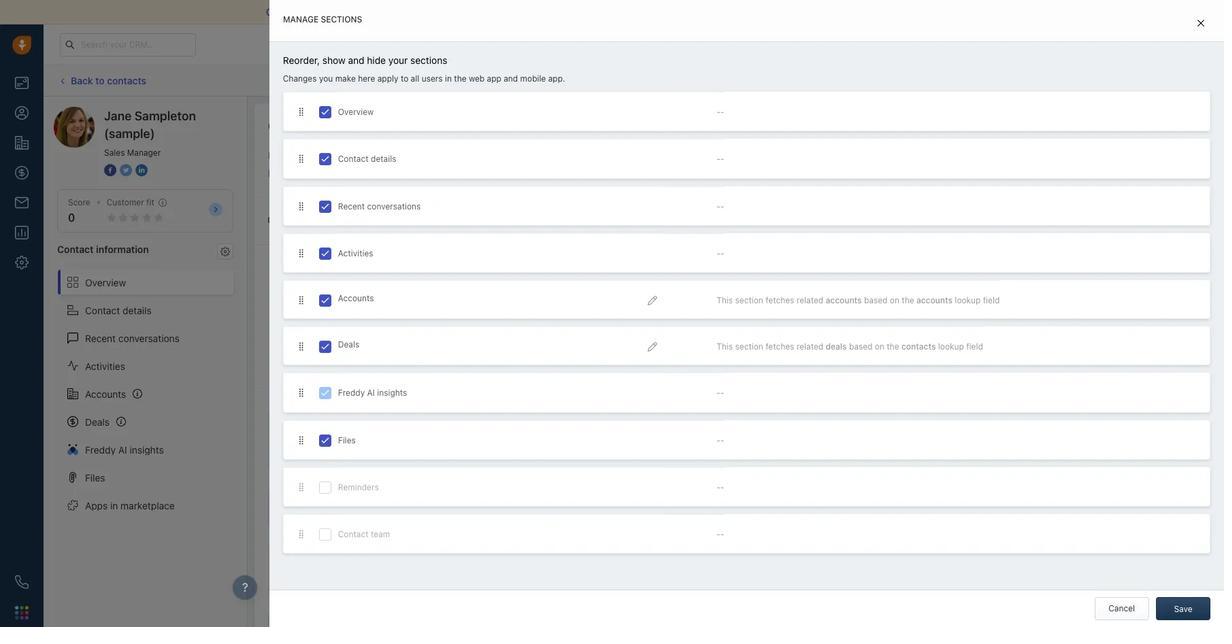 Task type: vqa. For each thing, say whether or not it's contained in the screenshot.
contacts within the Reorder, show and hide your sections dialog
yes



Task type: locate. For each thing, give the bounding box(es) containing it.
0 vertical spatial jane
[[104, 109, 132, 123]]

all left the users
[[411, 73, 419, 84]]

ends
[[886, 39, 904, 48]]

1 vertical spatial sales
[[489, 321, 510, 331]]

2 vertical spatial overview
[[85, 277, 126, 288]]

contact details left status on the top left of the page
[[338, 154, 396, 164]]

field
[[983, 295, 1000, 306], [966, 342, 983, 352]]

ui drag handle image for files
[[297, 435, 305, 445]]

status
[[404, 150, 429, 161]]

2 horizontal spatial in
[[906, 39, 912, 48]]

(sample) up the manager
[[104, 127, 155, 141]]

0 horizontal spatial on
[[875, 342, 885, 352]]

activities
[[338, 248, 373, 259], [85, 360, 125, 372]]

lead link
[[268, 161, 302, 180]]

1 horizontal spatial overview
[[268, 118, 326, 134]]

fit
[[146, 197, 154, 208]]

freddy up open
[[338, 388, 365, 398]]

apps in marketplace
[[85, 500, 175, 511]]

1 horizontal spatial recent
[[338, 201, 365, 211]]

2 fetches from the top
[[766, 342, 794, 352]]

3 -- from the top
[[717, 201, 724, 211]]

fetches
[[766, 295, 794, 306], [766, 342, 794, 352]]

0 horizontal spatial recent conversations
[[85, 332, 180, 344]]

1 vertical spatial related
[[797, 342, 823, 352]]

your up apply
[[388, 54, 408, 66]]

/ for won
[[1120, 169, 1122, 179]]

1 related from the top
[[797, 295, 823, 306]]

1 ui drag handle image from the top
[[297, 107, 305, 117]]

this for this section fetches related accounts based on the accounts lookup field
[[717, 295, 733, 306]]

recent conversations
[[338, 201, 421, 211], [85, 332, 180, 344]]

in right apps
[[110, 500, 118, 511]]

0 vertical spatial this
[[717, 295, 733, 306]]

details left status on the top left of the page
[[371, 154, 396, 164]]

mng settings image
[[220, 247, 230, 256]]

2 vertical spatial in
[[110, 500, 118, 511]]

1 horizontal spatial container_wx8msf4aqz5i3rn1 image
[[302, 512, 312, 521]]

explore plans
[[967, 39, 1020, 49]]

2 horizontal spatial overview
[[338, 107, 374, 117]]

tags
[[331, 215, 349, 226]]

1 horizontal spatial insights
[[377, 388, 407, 398]]

1 fetches from the top
[[766, 295, 794, 306]]

deals
[[338, 340, 359, 350], [85, 416, 110, 428]]

won
[[1100, 169, 1118, 179]]

5 ui drag handle image from the top
[[297, 482, 305, 493]]

freddy ai insights up apps in marketplace
[[85, 444, 164, 456]]

ui drag handle image down show all
[[297, 388, 305, 398]]

1 vertical spatial days
[[718, 334, 737, 344]]

ui drag handle image up show all
[[297, 342, 305, 352]]

based down this section fetches related accounts based on the accounts lookup field
[[849, 342, 873, 352]]

2 related from the top
[[797, 342, 823, 352]]

insights inside the "reorder, show and hide your sections" dialog
[[377, 388, 407, 398]]

sales
[[104, 148, 125, 158], [489, 321, 510, 331]]

1 horizontal spatial ai
[[367, 388, 375, 398]]

recent conversations inside the "reorder, show and hide your sections" dialog
[[338, 201, 421, 211]]

2 -- from the top
[[717, 154, 724, 164]]

7 -- from the top
[[717, 482, 724, 493]]

changes you make here apply to all users in the web app and mobile app.
[[283, 73, 565, 84]]

phone element
[[8, 569, 35, 596]]

deals inside the "reorder, show and hide your sections" dialog
[[826, 342, 847, 352]]

widgetz.io (sample) row
[[302, 428, 964, 456]]

ai up apps in marketplace
[[118, 444, 127, 456]]

1 horizontal spatial accounts
[[338, 293, 374, 304]]

ui drag handle image for contact team
[[297, 529, 305, 540]]

section down the 'at'
[[735, 342, 763, 352]]

/ left the lost
[[1011, 169, 1014, 179]]

no upcoming meetings with jane.
[[302, 494, 433, 504]]

0 vertical spatial freddy
[[338, 388, 365, 398]]

in right the users
[[445, 73, 452, 84]]

12
[[707, 334, 716, 344]]

freddy ai insights inside the "reorder, show and hide your sections" dialog
[[338, 388, 407, 398]]

all
[[411, 73, 419, 84], [295, 361, 304, 372]]

/ for negotiation
[[1011, 169, 1014, 179]]

0 vertical spatial insights
[[377, 388, 407, 398]]

cell
[[468, 428, 634, 455], [634, 428, 799, 456], [799, 429, 964, 456]]

(sample) inside jane sampleton (sample) sales manager
[[104, 127, 155, 141]]

to right apply
[[401, 73, 408, 84]]

back
[[71, 75, 93, 86]]

1 horizontal spatial sales
[[489, 321, 510, 331]]

/ inside negotiation / lost button
[[1011, 169, 1014, 179]]

meeting
[[333, 511, 365, 522]]

2 / from the left
[[1011, 169, 1014, 179]]

this down emails
[[717, 295, 733, 306]]

to inside the "reorder, show and hide your sections" dialog
[[401, 73, 408, 84]]

0 vertical spatial and
[[348, 54, 364, 66]]

0 horizontal spatial (sample)
[[104, 127, 155, 141]]

0 vertical spatial days
[[925, 39, 941, 48]]

interested / unqualified button
[[667, 166, 799, 183]]

contact details
[[338, 154, 396, 164], [85, 305, 152, 316]]

1 vertical spatial field
[[966, 342, 983, 352]]

container_wx8msf4aqz5i3rn1 image left the add at the bottom
[[302, 512, 312, 521]]

1 horizontal spatial freddy ai insights
[[338, 388, 407, 398]]

conversations
[[367, 201, 421, 211], [118, 332, 180, 344]]

/ inside interested / unqualified button
[[732, 169, 735, 179]]

days down created
[[718, 334, 737, 344]]

1 horizontal spatial and
[[504, 73, 518, 84]]

back to contacts
[[71, 75, 146, 86]]

1 vertical spatial sections
[[410, 54, 447, 66]]

customize overview
[[1109, 121, 1186, 131]]

phone image
[[15, 576, 29, 589]]

on for contacts
[[875, 342, 885, 352]]

details inside the "reorder, show and hide your sections" dialog
[[371, 154, 396, 164]]

lookup
[[955, 295, 981, 306], [938, 342, 964, 352]]

sections up the users
[[410, 54, 447, 66]]

0 vertical spatial conversations
[[367, 201, 421, 211]]

accounts
[[489, 274, 525, 284], [338, 293, 374, 304], [85, 388, 126, 400]]

customer fit
[[107, 197, 154, 208]]

in left 21
[[906, 39, 912, 48]]

ui drag handle image for activities
[[297, 248, 305, 259]]

based
[[864, 295, 888, 306], [849, 342, 873, 352]]

0 horizontal spatial the
[[454, 73, 466, 84]]

janesampleton@gmail.com
[[707, 287, 815, 297]]

explore
[[967, 39, 997, 49]]

3 ui drag handle image from the top
[[297, 248, 305, 259]]

details
[[371, 154, 396, 164], [123, 305, 152, 316]]

0 vertical spatial freddy ai insights
[[338, 388, 407, 398]]

-- for freddy ai insights
[[717, 388, 724, 398]]

/ right "won"
[[1120, 169, 1122, 179]]

linkedin circled image
[[135, 163, 148, 178]]

1 ui drag handle image from the top
[[297, 201, 305, 211]]

ui drag handle image for recent conversations
[[297, 201, 305, 211]]

ui drag handle image for overview
[[297, 107, 305, 117]]

jane sampleton (sample) sales manager
[[104, 109, 196, 158]]

1 horizontal spatial activities
[[338, 248, 373, 259]]

cancel button
[[1095, 597, 1149, 621]]

field for this section fetches related deals based on the contacts lookup field
[[966, 342, 983, 352]]

1 vertical spatial on
[[875, 342, 885, 352]]

the for this section fetches related deals based on the contacts lookup field
[[887, 342, 899, 352]]

1 vertical spatial your
[[388, 54, 408, 66]]

all right show
[[295, 361, 304, 372]]

0 horizontal spatial conversations
[[118, 332, 180, 344]]

contact down meeting
[[338, 529, 369, 540]]

(sample) down open
[[347, 437, 383, 447]]

contact details down the information
[[85, 305, 152, 316]]

freddy up apps
[[85, 444, 116, 456]]

1 horizontal spatial recent conversations
[[338, 201, 421, 211]]

ago
[[739, 334, 754, 344]]

2 ui drag handle image from the top
[[297, 154, 305, 164]]

container_wx8msf4aqz5i3rn1 image inside add meeting link
[[302, 512, 312, 521]]

section up the 'at'
[[735, 295, 763, 306]]

send email image
[[1089, 39, 1099, 50]]

jane
[[104, 109, 132, 123], [399, 558, 421, 569]]

ui drag handle image
[[297, 107, 305, 117], [297, 154, 305, 164], [297, 248, 305, 259], [297, 295, 305, 306], [297, 482, 305, 493], [297, 529, 305, 540]]

related up the this section fetches related deals based on the contacts lookup field
[[797, 295, 823, 306]]

0 vertical spatial deals
[[338, 340, 359, 350]]

2 ui drag handle image from the top
[[297, 342, 305, 352]]

jane's
[[302, 417, 327, 427]]

1 horizontal spatial contact details
[[338, 154, 396, 164]]

sampleton
[[135, 109, 196, 123]]

contacted link
[[536, 166, 667, 183]]

based up the this section fetches related deals based on the contacts lookup field
[[864, 295, 888, 306]]

container_wx8msf4aqz5i3rn1 image
[[275, 434, 289, 448]]

widgetz.io (sample)
[[302, 437, 383, 447]]

2 horizontal spatial accounts
[[489, 274, 525, 284]]

1 vertical spatial overview
[[268, 118, 326, 134]]

conversations inside the "reorder, show and hide your sections" dialog
[[367, 201, 421, 211]]

facebook circled image
[[104, 163, 116, 178]]

and left hide
[[348, 54, 364, 66]]

1 horizontal spatial your
[[388, 54, 408, 66]]

0 vertical spatial field
[[983, 295, 1000, 306]]

-- for files
[[717, 435, 724, 445]]

sales up facebook circled image
[[104, 148, 125, 158]]

freddy ai insights up open
[[338, 388, 407, 398]]

your left mailbox
[[307, 6, 327, 18]]

1 vertical spatial deals
[[85, 416, 110, 428]]

related right ago
[[797, 342, 823, 352]]

1 horizontal spatial on
[[890, 295, 899, 306]]

/ right interested
[[732, 169, 735, 179]]

new
[[465, 170, 483, 180]]

based for accounts
[[864, 295, 888, 306]]

this right 12
[[717, 342, 733, 352]]

-
[[717, 107, 721, 117], [721, 107, 724, 117], [717, 154, 721, 164], [721, 154, 724, 164], [717, 201, 721, 211], [721, 201, 724, 211], [717, 248, 721, 259], [721, 248, 724, 259], [717, 388, 721, 398], [721, 388, 724, 398], [717, 435, 721, 445], [721, 435, 724, 445], [717, 482, 721, 493], [721, 482, 724, 493], [717, 529, 721, 540], [721, 529, 724, 540]]

contact down 0 button
[[57, 244, 94, 255]]

2 horizontal spatial the
[[902, 295, 914, 306]]

activities inside the "reorder, show and hide your sections" dialog
[[338, 248, 373, 259]]

jane down the back to contacts
[[104, 109, 132, 123]]

2 vertical spatial the
[[887, 342, 899, 352]]

0 vertical spatial (sample)
[[104, 127, 155, 141]]

1 vertical spatial the
[[902, 295, 914, 306]]

0 horizontal spatial deals
[[351, 417, 372, 427]]

/
[[732, 169, 735, 179], [1011, 169, 1014, 179], [1120, 169, 1122, 179]]

0 vertical spatial overview
[[338, 107, 374, 117]]

trial
[[871, 39, 884, 48]]

klo
[[510, 334, 523, 344]]

deals
[[826, 342, 847, 352], [351, 417, 372, 427]]

2 center image from the top
[[648, 342, 657, 352]]

sales up brad
[[489, 321, 510, 331]]

unqualified
[[737, 169, 782, 179]]

(sample) inside row
[[347, 437, 383, 447]]

ui drag handle image
[[297, 201, 305, 211], [297, 342, 305, 352], [297, 388, 305, 398], [297, 435, 305, 445]]

ui drag handle image up click
[[297, 201, 305, 211]]

3 / from the left
[[1120, 169, 1122, 179]]

center image
[[648, 296, 657, 306], [648, 342, 657, 352]]

qualified
[[851, 170, 886, 180]]

deals right open
[[351, 417, 372, 427]]

0 vertical spatial lookup
[[955, 295, 981, 306]]

make
[[335, 73, 356, 84]]

days
[[925, 39, 941, 48], [718, 334, 737, 344]]

1 vertical spatial based
[[849, 342, 873, 352]]

1 this from the top
[[717, 295, 733, 306]]

2 this from the top
[[717, 342, 733, 352]]

0 vertical spatial all
[[411, 73, 419, 84]]

0 horizontal spatial /
[[732, 169, 735, 179]]

no
[[302, 494, 313, 504]]

/ inside the won / churned button
[[1120, 169, 1122, 179]]

0 vertical spatial related
[[797, 295, 823, 306]]

deals down this section fetches related accounts based on the accounts lookup field
[[826, 342, 847, 352]]

1 horizontal spatial jane
[[399, 558, 421, 569]]

1 horizontal spatial sections
[[410, 54, 447, 66]]

contact details inside the "reorder, show and hide your sections" dialog
[[338, 154, 396, 164]]

-- for overview
[[717, 107, 724, 117]]

3 ui drag handle image from the top
[[297, 388, 305, 398]]

click
[[282, 215, 302, 226]]

6 -- from the top
[[717, 435, 724, 445]]

1 horizontal spatial the
[[887, 342, 899, 352]]

1 vertical spatial section
[[735, 342, 763, 352]]

manage sections
[[283, 14, 362, 24]]

days right 21
[[925, 39, 941, 48]]

overview
[[338, 107, 374, 117], [268, 118, 326, 134], [85, 277, 126, 288]]

at
[[740, 321, 747, 331]]

0 vertical spatial files
[[338, 435, 356, 445]]

container_wx8msf4aqz5i3rn1 image
[[275, 501, 289, 514], [302, 512, 312, 521]]

0 vertical spatial activities
[[338, 248, 373, 259]]

churned
[[1125, 169, 1159, 179]]

1 horizontal spatial details
[[371, 154, 396, 164]]

0 horizontal spatial your
[[307, 6, 327, 18]]

connect
[[266, 6, 304, 18]]

this
[[717, 295, 733, 306], [717, 342, 733, 352]]

sections right 'manage'
[[321, 14, 362, 24]]

created at 12 days ago
[[707, 321, 754, 344]]

0 horizontal spatial jane
[[104, 109, 132, 123]]

0 vertical spatial recent
[[338, 201, 365, 211]]

your trial ends in 21 days
[[852, 39, 941, 48]]

jane right sent
[[399, 558, 421, 569]]

0 vertical spatial recent conversations
[[338, 201, 421, 211]]

1 vertical spatial insights
[[130, 444, 164, 456]]

5 -- from the top
[[717, 388, 724, 398]]

1 / from the left
[[732, 169, 735, 179]]

Search your CRM... text field
[[60, 33, 196, 56]]

an email was sent to jane
[[302, 558, 421, 569]]

8 -- from the top
[[717, 529, 724, 540]]

files up apps
[[85, 472, 105, 483]]

1 vertical spatial recent conversations
[[85, 332, 180, 344]]

all inside the "reorder, show and hide your sections" dialog
[[411, 73, 419, 84]]

1 horizontal spatial accounts
[[917, 295, 953, 306]]

center image for this section fetches related deals based on the contacts lookup field
[[648, 342, 657, 352]]

deals inside the "reorder, show and hide your sections" dialog
[[338, 340, 359, 350]]

overview down make
[[338, 107, 374, 117]]

0 vertical spatial contact details
[[338, 154, 396, 164]]

contact down contact information
[[85, 305, 120, 316]]

0 horizontal spatial in
[[110, 500, 118, 511]]

2 horizontal spatial /
[[1120, 169, 1122, 179]]

-- for contact details
[[717, 154, 724, 164]]

0 vertical spatial details
[[371, 154, 396, 164]]

1 section from the top
[[735, 295, 763, 306]]

overview down contact information
[[85, 277, 126, 288]]

on down this section fetches related accounts based on the accounts lookup field
[[875, 342, 885, 352]]

contact right stage on the top of page
[[338, 154, 369, 164]]

1 horizontal spatial all
[[411, 73, 419, 84]]

0 horizontal spatial freddy
[[85, 444, 116, 456]]

details down the information
[[123, 305, 152, 316]]

on up the this section fetches related deals based on the contacts lookup field
[[890, 295, 899, 306]]

0 vertical spatial deals
[[826, 342, 847, 352]]

ai up jane's open deals
[[367, 388, 375, 398]]

arizona,
[[312, 288, 345, 298]]

ui drag handle image right container_wx8msf4aqz5i3rn1 icon
[[297, 435, 305, 445]]

insights
[[377, 388, 407, 398], [130, 444, 164, 456]]

field for this section fetches related accounts based on the accounts lookup field
[[983, 295, 1000, 306]]

1 center image from the top
[[648, 296, 657, 306]]

0 horizontal spatial activities
[[85, 360, 125, 372]]

0 vertical spatial fetches
[[766, 295, 794, 306]]

0 horizontal spatial overview
[[85, 277, 126, 288]]

files
[[338, 435, 356, 445], [85, 472, 105, 483]]

4 -- from the top
[[717, 248, 724, 259]]

lookup for accounts
[[955, 295, 981, 306]]

2 section from the top
[[735, 342, 763, 352]]

4 ui drag handle image from the top
[[297, 435, 305, 445]]

6 ui drag handle image from the top
[[297, 529, 305, 540]]

contacts inside the "reorder, show and hide your sections" dialog
[[902, 342, 936, 352]]

container_wx8msf4aqz5i3rn1 image left no
[[275, 501, 289, 514]]

brad
[[489, 334, 508, 344]]

0 vertical spatial ai
[[367, 388, 375, 398]]

1 -- from the top
[[717, 107, 724, 117]]

overview up lifecycle stage
[[268, 118, 326, 134]]

0 horizontal spatial accounts
[[85, 388, 126, 400]]

overview
[[1152, 121, 1186, 131]]

0 vertical spatial sales
[[104, 148, 125, 158]]

1 vertical spatial lookup
[[938, 342, 964, 352]]

and right app
[[504, 73, 518, 84]]

contacted
[[585, 170, 626, 180]]

0 horizontal spatial days
[[718, 334, 737, 344]]

1 vertical spatial ai
[[118, 444, 127, 456]]

this for this section fetches related deals based on the contacts lookup field
[[717, 342, 733, 352]]

1 vertical spatial recent
[[85, 332, 116, 344]]

0 horizontal spatial recent
[[85, 332, 116, 344]]

here
[[358, 73, 375, 84]]

1 vertical spatial and
[[504, 73, 518, 84]]

files down open
[[338, 435, 356, 445]]

in
[[906, 39, 912, 48], [445, 73, 452, 84], [110, 500, 118, 511]]

1 horizontal spatial deals
[[826, 342, 847, 352]]



Task type: describe. For each thing, give the bounding box(es) containing it.
1 vertical spatial freddy
[[85, 444, 116, 456]]

-- for contact team
[[717, 529, 724, 540]]

related for deals
[[797, 342, 823, 352]]

this section fetches related deals based on the contacts lookup field
[[717, 342, 983, 352]]

negotiation
[[963, 169, 1009, 179]]

0 horizontal spatial container_wx8msf4aqz5i3rn1 image
[[275, 501, 289, 514]]

connect your mailbox link
[[266, 6, 366, 18]]

center image for this section fetches related accounts based on the accounts lookup field
[[648, 296, 657, 306]]

0 horizontal spatial files
[[85, 472, 105, 483]]

connect your mailbox
[[266, 6, 364, 18]]

created
[[707, 321, 738, 331]]

explore plans link
[[960, 36, 1027, 52]]

jane inside jane sampleton (sample) sales manager
[[104, 109, 132, 123]]

on for accounts
[[890, 295, 899, 306]]

0 horizontal spatial insights
[[130, 444, 164, 456]]

score 0
[[68, 197, 90, 224]]

lifecycle stage
[[268, 150, 326, 161]]

an
[[302, 558, 315, 569]]

manage
[[283, 14, 318, 24]]

days inside created at 12 days ago
[[718, 334, 737, 344]]

mobile
[[271, 321, 297, 331]]

apply
[[377, 73, 398, 84]]

2 accounts from the left
[[917, 295, 953, 306]]

reorder, show and hide your sections
[[283, 54, 447, 66]]

to left "add"
[[304, 215, 312, 226]]

add
[[315, 511, 331, 522]]

sales inside sales owner brad klo
[[489, 321, 510, 331]]

1 vertical spatial freddy ai insights
[[85, 444, 164, 456]]

customize
[[1109, 121, 1150, 131]]

with
[[393, 494, 409, 504]]

lookup for contacts
[[938, 342, 964, 352]]

location
[[271, 274, 304, 284]]

ui drag handle image for contact details
[[297, 154, 305, 164]]

based for deals
[[849, 342, 873, 352]]

usa
[[347, 288, 364, 298]]

add meeting link
[[302, 511, 433, 522]]

qualified link
[[799, 166, 930, 183]]

interested
[[690, 169, 730, 179]]

0 vertical spatial in
[[906, 39, 912, 48]]

in inside the "reorder, show and hide your sections" dialog
[[445, 73, 452, 84]]

glendale,
[[271, 288, 309, 298]]

4 ui drag handle image from the top
[[297, 295, 305, 306]]

0 vertical spatial accounts
[[489, 274, 525, 284]]

interested / unqualified
[[690, 169, 782, 179]]

1 link
[[1120, 34, 1140, 55]]

sales inside jane sampleton (sample) sales manager
[[104, 148, 125, 158]]

widgetz.io (sample) link
[[302, 436, 383, 448]]

interested / unqualified link
[[667, 166, 799, 183]]

negotiation / lost link
[[930, 166, 1062, 183]]

1 horizontal spatial days
[[925, 39, 941, 48]]

won / churned button
[[1062, 166, 1193, 183]]

19266529503 link
[[271, 334, 329, 344]]

1 accounts from the left
[[826, 295, 862, 306]]

won / churned link
[[1062, 166, 1193, 183]]

recent inside the "reorder, show and hide your sections" dialog
[[338, 201, 365, 211]]

-- for activities
[[717, 248, 724, 259]]

save button
[[1156, 597, 1211, 621]]

negotiation / lost button
[[930, 166, 1062, 183]]

mobile 19266529503
[[271, 321, 329, 344]]

fetches for accounts
[[766, 295, 794, 306]]

your inside dialog
[[388, 54, 408, 66]]

-- for recent conversations
[[717, 201, 724, 211]]

contact team
[[338, 529, 390, 540]]

freddy inside the "reorder, show and hide your sections" dialog
[[338, 388, 365, 398]]

1 vertical spatial deals
[[351, 417, 372, 427]]

twitter circled image
[[120, 163, 132, 178]]

/ for interested
[[732, 169, 735, 179]]

0 vertical spatial the
[[454, 73, 466, 84]]

add
[[314, 215, 329, 226]]

the for this section fetches related accounts based on the accounts lookup field
[[902, 295, 914, 306]]

owner
[[512, 321, 536, 331]]

1
[[1132, 37, 1136, 45]]

-- for reminders
[[717, 482, 724, 493]]

this section fetches related accounts based on the accounts lookup field
[[717, 295, 1000, 306]]

users
[[422, 73, 443, 84]]

related for accounts
[[797, 295, 823, 306]]

add meeting
[[315, 511, 365, 522]]

1 vertical spatial contact details
[[85, 305, 152, 316]]

2 vertical spatial accounts
[[85, 388, 126, 400]]

sales owner brad klo
[[489, 321, 536, 344]]

to right sent
[[387, 558, 396, 569]]

lost
[[1016, 169, 1033, 179]]

0 horizontal spatial all
[[295, 361, 304, 372]]

0
[[68, 212, 75, 224]]

glendale, arizona, usa link
[[271, 288, 364, 298]]

jane's open deals
[[302, 417, 372, 427]]

mobile
[[520, 73, 546, 84]]

sent
[[364, 558, 384, 569]]

emails janesampleton@gmail.com
[[707, 274, 815, 297]]

changes
[[283, 73, 317, 84]]

customer
[[107, 197, 144, 208]]

0 horizontal spatial ai
[[118, 444, 127, 456]]

team
[[371, 529, 390, 540]]

score
[[68, 197, 90, 208]]

1 vertical spatial jane
[[399, 558, 421, 569]]

section for this section fetches related deals based on the contacts lookup field
[[735, 342, 763, 352]]

information
[[96, 244, 149, 255]]

show
[[322, 54, 345, 66]]

open
[[329, 417, 349, 427]]

accounts inside the "reorder, show and hide your sections" dialog
[[338, 293, 374, 304]]

customize overview button
[[1088, 117, 1194, 136]]

ai inside the "reorder, show and hide your sections" dialog
[[367, 388, 375, 398]]

lead
[[268, 167, 290, 179]]

section for this section fetches related accounts based on the accounts lookup field
[[735, 295, 763, 306]]

0 button
[[68, 212, 75, 224]]

reminders
[[338, 482, 379, 493]]

widgetz.io
[[302, 437, 345, 447]]

new link
[[404, 166, 536, 183]]

web
[[469, 73, 485, 84]]

0 horizontal spatial details
[[123, 305, 152, 316]]

plans
[[999, 39, 1020, 49]]

ui drag handle image for freddy ai insights
[[297, 388, 305, 398]]

ui drag handle image for reminders
[[297, 482, 305, 493]]

reorder, show and hide your sections dialog
[[269, 0, 1224, 627]]

reorder,
[[283, 54, 320, 66]]

manager
[[127, 148, 161, 158]]

janesampleton@gmail.com link
[[707, 286, 815, 299]]

show
[[271, 361, 293, 372]]

mailbox
[[329, 6, 364, 18]]

was
[[344, 558, 362, 569]]

stage
[[305, 150, 326, 161]]

freshworks switcher image
[[15, 606, 29, 620]]

1 vertical spatial conversations
[[118, 332, 180, 344]]

overview inside the "reorder, show and hide your sections" dialog
[[338, 107, 374, 117]]

0 horizontal spatial sections
[[321, 14, 362, 24]]

0 vertical spatial contacts
[[107, 75, 146, 86]]

apps
[[85, 500, 108, 511]]

hide
[[367, 54, 386, 66]]

files inside the "reorder, show and hide your sections" dialog
[[338, 435, 356, 445]]

19266529503
[[271, 334, 329, 344]]

to right back
[[95, 75, 105, 86]]

fetches for deals
[[766, 342, 794, 352]]

app.
[[548, 73, 565, 84]]

save
[[1174, 604, 1193, 614]]

meetings
[[356, 494, 391, 504]]



